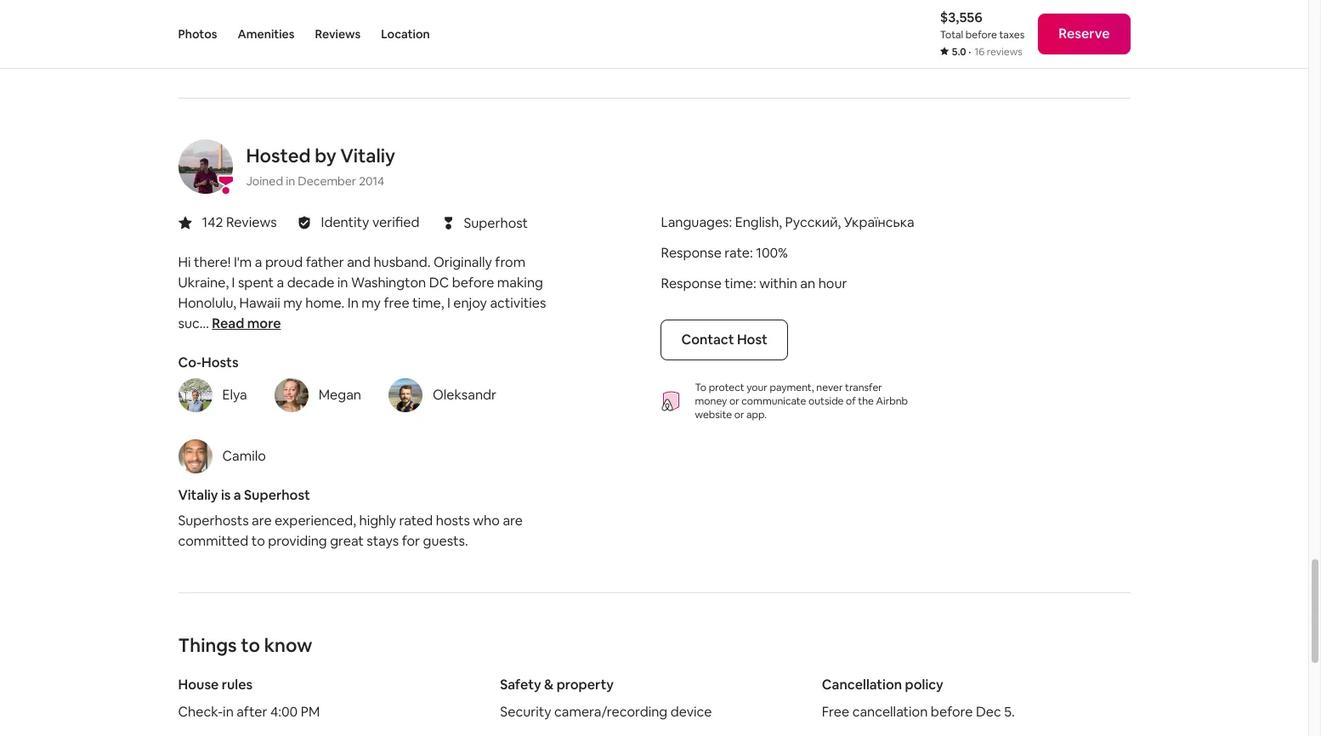 Task type: describe. For each thing, give the bounding box(es) containing it.
app.
[[747, 408, 767, 422]]

1 vertical spatial to
[[241, 634, 260, 657]]

reviews button
[[315, 0, 361, 68]]

providing
[[268, 532, 327, 550]]

show
[[178, 39, 213, 57]]

identity
[[321, 213, 369, 231]]

16
[[975, 45, 985, 59]]

free
[[822, 703, 850, 721]]

1 vertical spatial reviews
[[226, 213, 277, 231]]

elya
[[222, 386, 247, 404]]

in
[[348, 294, 359, 312]]

from
[[495, 253, 526, 271]]

hi
[[178, 253, 191, 271]]

making
[[497, 274, 543, 292]]

vitaliy is a superhost superhosts are experienced, highly rated hosts who are committed to providing great stays for guests.
[[178, 486, 523, 550]]

1 horizontal spatial superhost
[[464, 214, 528, 232]]

to protect your payment, never transfer money or communicate outside of the airbnb website or app.
[[695, 381, 908, 422]]

1 are from the left
[[252, 512, 272, 530]]

hosts
[[202, 354, 239, 372]]

website
[[695, 408, 732, 422]]

cancellation policy
[[822, 676, 944, 694]]

read more
[[212, 315, 281, 333]]

response time : within an hour
[[661, 275, 847, 293]]

2014
[[359, 174, 385, 189]]

co-
[[178, 354, 202, 372]]

read more button
[[212, 314, 281, 334]]

location button
[[381, 0, 430, 68]]

hawaii
[[239, 294, 280, 312]]

highly
[[359, 512, 396, 530]]

money
[[695, 395, 727, 408]]

0 vertical spatial reviews
[[315, 26, 361, 42]]

reserve button
[[1039, 14, 1131, 54]]

house rules
[[178, 676, 253, 694]]

committed
[[178, 532, 249, 550]]

of
[[846, 395, 856, 408]]

oleksandr
[[433, 386, 497, 404]]

cancellation
[[853, 703, 928, 721]]

or left app.
[[734, 408, 744, 422]]

0 vertical spatial :
[[729, 213, 732, 231]]

photos
[[178, 26, 217, 42]]

experienced,
[[275, 512, 356, 530]]

before for free
[[931, 703, 973, 721]]

safety
[[500, 676, 541, 694]]

the
[[858, 395, 874, 408]]

to
[[695, 381, 707, 395]]

safety & property
[[500, 676, 614, 694]]

in inside hi there! i'm a proud father and husband. originally from ukraine, i spent a decade in washington dc before making honolulu, hawaii my home. in my free time, i enjoy activities suc…
[[337, 274, 348, 292]]

before for $3,556
[[966, 28, 997, 42]]

there!
[[194, 253, 231, 271]]

5.0
[[952, 45, 967, 59]]

: for time
[[753, 275, 757, 293]]

originally
[[434, 253, 492, 271]]

response for response time
[[661, 275, 722, 293]]

never
[[817, 381, 843, 395]]

100%
[[756, 244, 788, 262]]

house
[[178, 676, 219, 694]]

policy
[[905, 676, 944, 694]]

cancellation
[[822, 676, 902, 694]]

know
[[264, 634, 312, 657]]

contact host link
[[661, 320, 788, 361]]

vitaliy inside the vitaliy is a superhost superhosts are experienced, highly rated hosts who are committed to providing great stays for guests.
[[178, 486, 218, 504]]

photos button
[[178, 0, 217, 68]]

reserve
[[1059, 25, 1110, 43]]

learn more about the host, megan. image
[[274, 378, 308, 412]]

$3,556 total before taxes
[[940, 9, 1025, 42]]

for
[[402, 532, 420, 550]]

verified
[[372, 213, 420, 231]]

total
[[940, 28, 964, 42]]

to inside the vitaliy is a superhost superhosts are experienced, highly rated hosts who are committed to providing great stays for guests.
[[252, 532, 265, 550]]

suc…
[[178, 315, 209, 333]]

co-hosts
[[178, 354, 239, 372]]

transfer
[[845, 381, 883, 395]]

show more
[[178, 39, 250, 57]]

amenities button
[[238, 0, 295, 68]]

free cancellation before dec 5.
[[822, 703, 1015, 721]]

superhost inside the vitaliy is a superhost superhosts are experienced, highly rated hosts who are committed to providing great stays for guests.
[[244, 486, 310, 504]]

megan
[[319, 386, 361, 404]]

vitaliy inside hosted by vitaliy joined in december 2014
[[340, 144, 395, 168]]

dec
[[976, 703, 1002, 721]]

more for show more
[[216, 39, 250, 57]]

more for read more
[[247, 315, 281, 333]]



Task type: locate. For each thing, give the bounding box(es) containing it.
2 horizontal spatial a
[[277, 274, 284, 292]]

a down proud
[[277, 274, 284, 292]]

security
[[500, 703, 552, 721]]

father
[[306, 253, 344, 271]]

2 vertical spatial :
[[753, 275, 757, 293]]

1 vertical spatial superhost
[[244, 486, 310, 504]]

5.
[[1004, 703, 1015, 721]]

2 my from the left
[[362, 294, 381, 312]]

ukraine,
[[178, 274, 229, 292]]

0 vertical spatial to
[[252, 532, 265, 550]]

i
[[232, 274, 235, 292], [447, 294, 450, 312]]

learn more about the host, elya. image
[[178, 378, 212, 412]]

payment,
[[770, 381, 814, 395]]

2 response from the top
[[661, 275, 722, 293]]

more down hawaii
[[247, 315, 281, 333]]

are right "who"
[[503, 512, 523, 530]]

are up providing
[[252, 512, 272, 530]]

camilo
[[222, 447, 266, 465]]

husband.
[[374, 253, 431, 271]]

1 vertical spatial vitaliy
[[178, 486, 218, 504]]

0 vertical spatial i
[[232, 274, 235, 292]]

communicate
[[742, 395, 807, 408]]

in right "joined"
[[286, 174, 295, 189]]

check-
[[178, 703, 223, 721]]

identity verified
[[321, 213, 420, 231]]

0 horizontal spatial a
[[234, 486, 241, 504]]

superhosts
[[178, 512, 249, 530]]

your
[[747, 381, 768, 395]]

are
[[252, 512, 272, 530], [503, 512, 523, 530]]

: left '100%'
[[750, 244, 753, 262]]

pm
[[301, 703, 320, 721]]

outside
[[809, 395, 844, 408]]

time,
[[412, 294, 444, 312]]

contact host
[[682, 331, 768, 349]]

hi there! i'm a proud father and husband. originally from ukraine, i spent a decade in washington dc before making honolulu, hawaii my home. in my free time, i enjoy activities suc…
[[178, 253, 546, 333]]

142 reviews
[[202, 213, 277, 231]]

5.0 · 16 reviews
[[952, 45, 1023, 59]]

or
[[730, 395, 740, 408], [734, 408, 744, 422]]

check-in after 4:00 pm
[[178, 703, 320, 721]]

2 are from the left
[[503, 512, 523, 530]]

location
[[381, 26, 430, 42]]

rules
[[222, 676, 253, 694]]

0 vertical spatial response
[[661, 244, 722, 262]]

response down response rate : 100% at the top
[[661, 275, 722, 293]]

1 vertical spatial :
[[750, 244, 753, 262]]

learn more about the host, camilo. image
[[178, 440, 212, 474], [178, 440, 212, 474]]

1 horizontal spatial a
[[255, 253, 262, 271]]

dc
[[429, 274, 449, 292]]

1 vertical spatial response
[[661, 275, 722, 293]]

host
[[737, 331, 768, 349]]

great
[[330, 532, 364, 550]]

my right the in
[[362, 294, 381, 312]]

1 my from the left
[[283, 294, 303, 312]]

an
[[800, 275, 816, 293]]

my down decade
[[283, 294, 303, 312]]

by
[[315, 144, 336, 168]]

stays
[[367, 532, 399, 550]]

to left the know
[[241, 634, 260, 657]]

1 vertical spatial a
[[277, 274, 284, 292]]

english,
[[735, 213, 782, 231]]

more inside button
[[247, 315, 281, 333]]

0 vertical spatial a
[[255, 253, 262, 271]]

1 vertical spatial before
[[452, 274, 494, 292]]

contact
[[682, 331, 734, 349]]

2 horizontal spatial in
[[337, 274, 348, 292]]

spent
[[238, 274, 274, 292]]

superhost up "from" at the top left
[[464, 214, 528, 232]]

rate
[[725, 244, 750, 262]]

0 horizontal spatial i
[[232, 274, 235, 292]]

0 vertical spatial more
[[216, 39, 250, 57]]

languages : english, русский, українська
[[661, 213, 915, 231]]

things to know
[[178, 634, 312, 657]]

december
[[298, 174, 356, 189]]

response
[[661, 244, 722, 262], [661, 275, 722, 293]]

1 horizontal spatial reviews
[[315, 26, 361, 42]]

i right time,
[[447, 294, 450, 312]]

1 vertical spatial in
[[337, 274, 348, 292]]

superhost up experienced,
[[244, 486, 310, 504]]

learn more about the host, oleksandr. image
[[389, 378, 423, 412], [389, 378, 423, 412]]

vitaliy
[[340, 144, 395, 168], [178, 486, 218, 504]]

hosted by vitaliy joined in december 2014
[[246, 144, 395, 189]]

activities
[[490, 294, 546, 312]]

1 horizontal spatial are
[[503, 512, 523, 530]]

4:00
[[270, 703, 298, 721]]

hosted
[[246, 144, 311, 168]]

i down "i'm" at top
[[232, 274, 235, 292]]

reviews left location button
[[315, 26, 361, 42]]

vitaliy left is
[[178, 486, 218, 504]]

before up 16
[[966, 28, 997, 42]]

in
[[286, 174, 295, 189], [337, 274, 348, 292], [223, 703, 234, 721]]

0 horizontal spatial my
[[283, 294, 303, 312]]

after
[[237, 703, 267, 721]]

before inside hi there! i'm a proud father and husband. originally from ukraine, i spent a decade in washington dc before making honolulu, hawaii my home. in my free time, i enjoy activities suc…
[[452, 274, 494, 292]]

0 horizontal spatial reviews
[[226, 213, 277, 231]]

i'm
[[234, 253, 252, 271]]

property
[[557, 676, 614, 694]]

0 horizontal spatial are
[[252, 512, 272, 530]]

before left 'dec'
[[931, 703, 973, 721]]

superhost
[[464, 214, 528, 232], [244, 486, 310, 504]]

more right show
[[216, 39, 250, 57]]

hosts
[[436, 512, 470, 530]]

response for response rate
[[661, 244, 722, 262]]

protect
[[709, 381, 745, 395]]

response down languages
[[661, 244, 722, 262]]

0 vertical spatial superhost
[[464, 214, 528, 232]]

airbnb
[[876, 395, 908, 408]]

2 vertical spatial a
[[234, 486, 241, 504]]

in up the in
[[337, 274, 348, 292]]

2 vertical spatial before
[[931, 703, 973, 721]]

русский,
[[785, 213, 841, 231]]

in inside hosted by vitaliy joined in december 2014
[[286, 174, 295, 189]]

learn more about the host, megan. image
[[274, 378, 308, 412]]

joined
[[246, 174, 283, 189]]

vitaliy is a superhost. learn more about vitaliy. image
[[178, 139, 233, 194], [178, 139, 233, 194]]

in left after
[[223, 703, 234, 721]]

proud
[[265, 253, 303, 271]]

time
[[725, 275, 753, 293]]

vitaliy up 2014
[[340, 144, 395, 168]]

washington
[[351, 274, 426, 292]]

a right "i'm" at top
[[255, 253, 262, 271]]

2 vertical spatial in
[[223, 703, 234, 721]]

1 vertical spatial i
[[447, 294, 450, 312]]

device
[[671, 703, 712, 721]]

$3,556
[[940, 9, 983, 26]]

before up enjoy
[[452, 274, 494, 292]]

0 horizontal spatial vitaliy
[[178, 486, 218, 504]]

0 vertical spatial in
[[286, 174, 295, 189]]

or right money
[[730, 395, 740, 408]]

response rate : 100%
[[661, 244, 788, 262]]

taxes
[[1000, 28, 1025, 42]]

&
[[544, 676, 554, 694]]

a right is
[[234, 486, 241, 504]]

to
[[252, 532, 265, 550], [241, 634, 260, 657]]

󰀃
[[444, 213, 453, 233]]

0 vertical spatial vitaliy
[[340, 144, 395, 168]]

1 horizontal spatial i
[[447, 294, 450, 312]]

reviews
[[987, 45, 1023, 59]]

reviews right 142
[[226, 213, 277, 231]]

142
[[202, 213, 223, 231]]

a
[[255, 253, 262, 271], [277, 274, 284, 292], [234, 486, 241, 504]]

: for rate
[[750, 244, 753, 262]]

українська
[[844, 213, 915, 231]]

0 horizontal spatial superhost
[[244, 486, 310, 504]]

learn more about the host, elya. image
[[178, 378, 212, 412]]

within
[[760, 275, 798, 293]]

: left within
[[753, 275, 757, 293]]

before inside $3,556 total before taxes
[[966, 28, 997, 42]]

1 vertical spatial more
[[247, 315, 281, 333]]

: left 'english,'
[[729, 213, 732, 231]]

1 response from the top
[[661, 244, 722, 262]]

1 horizontal spatial in
[[286, 174, 295, 189]]

is
[[221, 486, 231, 504]]

0 vertical spatial before
[[966, 28, 997, 42]]

1 horizontal spatial my
[[362, 294, 381, 312]]

reviews
[[315, 26, 361, 42], [226, 213, 277, 231]]

1 horizontal spatial vitaliy
[[340, 144, 395, 168]]

rated
[[399, 512, 433, 530]]

a inside the vitaliy is a superhost superhosts are experienced, highly rated hosts who are committed to providing great stays for guests.
[[234, 486, 241, 504]]

0 horizontal spatial in
[[223, 703, 234, 721]]

security camera/recording device
[[500, 703, 712, 721]]

to left providing
[[252, 532, 265, 550]]

things
[[178, 634, 237, 657]]



Task type: vqa. For each thing, say whether or not it's contained in the screenshot.
5.0 OUT OF 5 AVERAGE RATING Image corresponding to Valley Springs, California 77 miles away
no



